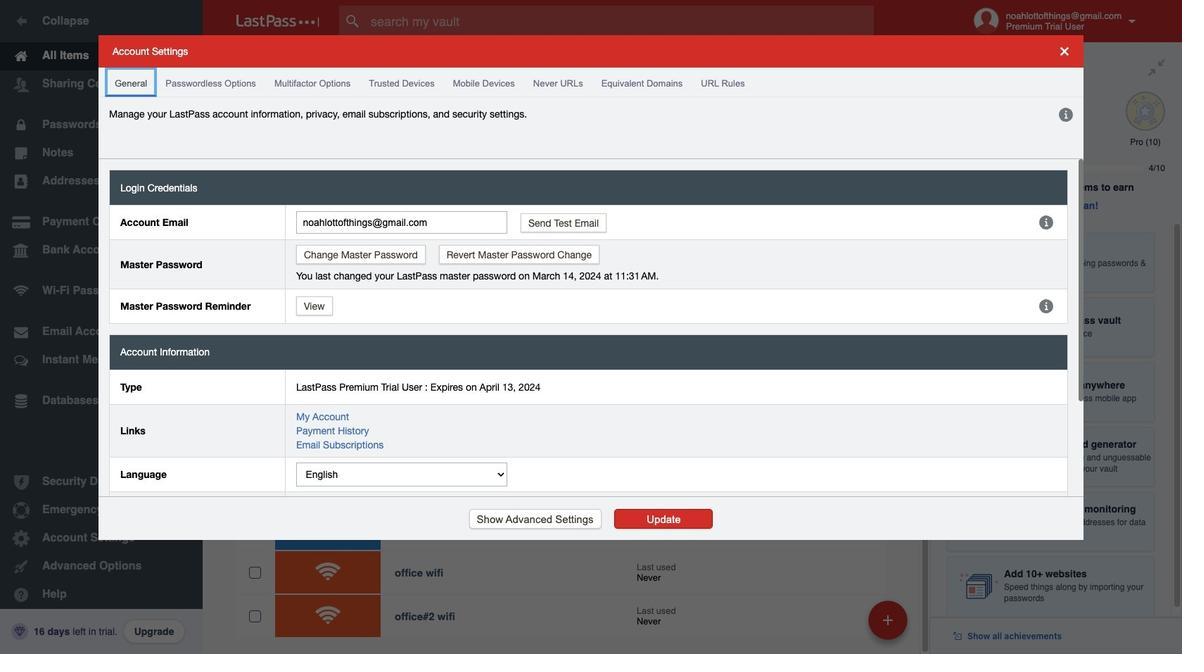 Task type: describe. For each thing, give the bounding box(es) containing it.
main navigation navigation
[[0, 0, 203, 654]]



Task type: vqa. For each thing, say whether or not it's contained in the screenshot.
new item image
yes



Task type: locate. For each thing, give the bounding box(es) containing it.
new item navigation
[[864, 596, 917, 654]]

new item image
[[884, 615, 893, 625]]

search my vault text field
[[339, 6, 902, 37]]

vault options navigation
[[203, 42, 931, 84]]

Search search field
[[339, 6, 902, 37]]

lastpass image
[[237, 15, 320, 27]]



